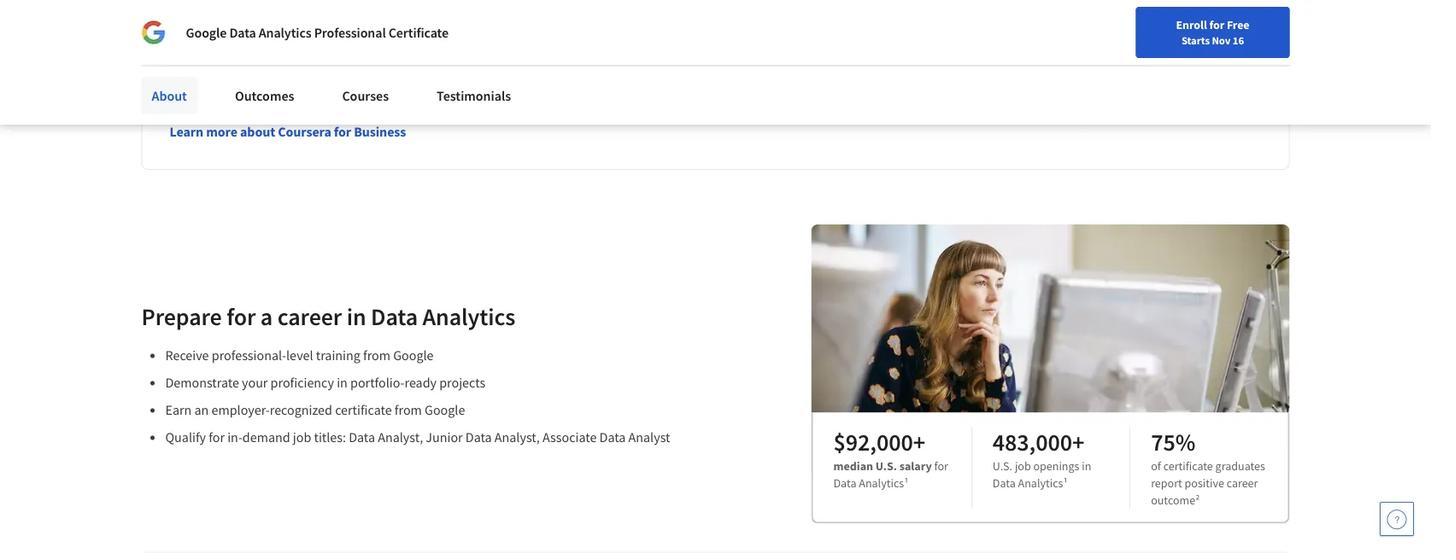 Task type: locate. For each thing, give the bounding box(es) containing it.
data
[[229, 24, 256, 41], [371, 302, 418, 332], [349, 430, 375, 447], [466, 430, 492, 447], [599, 430, 626, 447], [834, 476, 857, 491], [993, 476, 1016, 491]]

1 vertical spatial demand
[[243, 430, 290, 447]]

prepare
[[141, 302, 222, 332]]

u.s. down the 483,000
[[993, 459, 1013, 474]]

salary
[[900, 459, 932, 474]]

¹ down "openings"
[[1063, 476, 1068, 491]]

0 vertical spatial in
[[347, 302, 366, 332]]

0 vertical spatial in-
[[170, 74, 197, 104]]

1 horizontal spatial job
[[1015, 459, 1031, 474]]

enroll for free starts nov 16
[[1176, 17, 1250, 47]]

1 horizontal spatial career
[[1227, 476, 1258, 491]]

75% of certificate graduates report positive career outcome
[[1151, 428, 1265, 508]]

new
[[957, 54, 979, 69]]

+ inside 483,000 + u.s. job openings in data analytics
[[1072, 428, 1085, 458]]

free
[[1227, 17, 1250, 32]]

1 horizontal spatial your
[[932, 54, 954, 69]]

1 horizontal spatial certificate
[[1163, 459, 1213, 474]]

in down the training
[[337, 375, 348, 392]]

shopping cart: 1 item image
[[1032, 47, 1064, 74]]

¹ down 'salary'
[[904, 476, 909, 491]]

analytics up projects
[[423, 302, 516, 332]]

outcome
[[1151, 493, 1195, 508]]

from up qualify for in-demand job titles: data analyst, junior data analyst, associate data analyst
[[395, 402, 422, 419]]

data up portfolio-
[[371, 302, 418, 332]]

coursera
[[278, 124, 331, 141]]

0 horizontal spatial your
[[242, 375, 268, 392]]

+ inside $92,000 + median u.s. salary
[[913, 428, 925, 458]]

google
[[186, 24, 227, 41], [393, 348, 434, 365], [425, 402, 465, 419]]

0 horizontal spatial job
[[293, 430, 311, 447]]

learn more about coursera for business
[[170, 124, 406, 141]]

english button
[[1073, 34, 1176, 90]]

for up nov on the right of the page
[[1209, 17, 1225, 32]]

career
[[277, 302, 342, 332], [1227, 476, 1258, 491]]

1 analyst, from the left
[[378, 430, 423, 447]]

+ up "openings"
[[1072, 428, 1085, 458]]

analyst
[[629, 430, 670, 447]]

analytics
[[259, 24, 311, 41], [423, 302, 516, 332], [859, 476, 904, 491], [1018, 476, 1063, 491]]

testimonials
[[437, 87, 511, 104]]

2 vertical spatial google
[[425, 402, 465, 419]]

business
[[354, 124, 406, 141]]

1 vertical spatial from
[[395, 402, 422, 419]]

1 vertical spatial google
[[393, 348, 434, 365]]

ready
[[405, 375, 437, 392]]

data down median
[[834, 476, 857, 491]]

employer-
[[211, 402, 270, 419]]

u.s.
[[876, 459, 897, 474], [993, 459, 1013, 474]]

analyst, left associate
[[495, 430, 540, 447]]

0 vertical spatial from
[[363, 348, 391, 365]]

certificate
[[335, 402, 392, 419], [1163, 459, 1213, 474]]

¹
[[904, 476, 909, 491], [1063, 476, 1068, 491]]

of
[[1151, 459, 1161, 474]]

1 horizontal spatial ¹
[[1063, 476, 1068, 491]]

certificate up positive
[[1163, 459, 1213, 474]]

1 horizontal spatial in-
[[227, 430, 243, 447]]

certificate
[[389, 24, 449, 41]]

in- down employer-
[[227, 430, 243, 447]]

earn
[[165, 402, 192, 419]]

google data analytics professional certificate
[[186, 24, 449, 41]]

in up the training
[[347, 302, 366, 332]]

2 u.s. from the left
[[993, 459, 1013, 474]]

job down 'recognized'
[[293, 430, 311, 447]]

0 horizontal spatial ¹
[[904, 476, 909, 491]]

for right 'salary'
[[934, 459, 948, 474]]

google up junior
[[425, 402, 465, 419]]

junior
[[426, 430, 463, 447]]

1 horizontal spatial analyst,
[[495, 430, 540, 447]]

employees
[[260, 43, 371, 73]]

google up ready
[[393, 348, 434, 365]]

+
[[913, 428, 925, 458], [1072, 428, 1085, 458]]

²
[[1195, 493, 1200, 508]]

about
[[240, 124, 275, 141]]

1 vertical spatial your
[[242, 375, 268, 392]]

google image
[[141, 21, 165, 44]]

openings
[[1033, 459, 1080, 474]]

for
[[1209, 17, 1225, 32], [334, 124, 351, 141], [227, 302, 256, 332], [209, 430, 225, 447], [934, 459, 948, 474]]

how
[[211, 43, 255, 73]]

businesses
[[163, 9, 226, 26]]

1 + from the left
[[913, 428, 925, 458]]

show notifications image
[[1201, 56, 1221, 76]]

career up level
[[277, 302, 342, 332]]

demand
[[197, 74, 281, 104], [243, 430, 290, 447]]

coursera enterprise logos image
[[909, 56, 1250, 130]]

for
[[141, 9, 160, 26]]

job down the 483,000
[[1015, 459, 1031, 474]]

None search field
[[244, 45, 654, 79]]

for right "qualify"
[[209, 430, 225, 447]]

analytics down "openings"
[[1018, 476, 1063, 491]]

+ up 'salary'
[[913, 428, 925, 458]]

google up see
[[186, 24, 227, 41]]

in
[[347, 302, 366, 332], [337, 375, 348, 392], [1082, 459, 1091, 474]]

certificate inside 75% of certificate graduates report positive career outcome
[[1163, 459, 1213, 474]]

analyst, left junior
[[378, 430, 423, 447]]

1 horizontal spatial u.s.
[[993, 459, 1013, 474]]

for for demand
[[209, 430, 225, 447]]

0 horizontal spatial certificate
[[335, 402, 392, 419]]

analytics down $92,000 + median u.s. salary at the bottom
[[859, 476, 904, 491]]

0 vertical spatial demand
[[197, 74, 281, 104]]

in inside 483,000 + u.s. job openings in data analytics
[[1082, 459, 1091, 474]]

0 vertical spatial certificate
[[335, 402, 392, 419]]

0 vertical spatial your
[[932, 54, 954, 69]]

in- inside see how employees at top companies are mastering in-demand skills
[[170, 74, 197, 104]]

demonstrate your proficiency in portfolio-ready projects
[[165, 375, 485, 392]]

your right find
[[932, 54, 954, 69]]

for left a
[[227, 302, 256, 332]]

2 + from the left
[[1072, 428, 1085, 458]]

1 ¹ from the left
[[904, 476, 909, 491]]

top
[[401, 43, 435, 73]]

0 horizontal spatial from
[[363, 348, 391, 365]]

1 vertical spatial career
[[1227, 476, 1258, 491]]

0 horizontal spatial +
[[913, 428, 925, 458]]

data down the 483,000
[[993, 476, 1016, 491]]

data inside 483,000 + u.s. job openings in data analytics
[[993, 476, 1016, 491]]

job
[[293, 430, 311, 447], [1015, 459, 1031, 474]]

0 horizontal spatial analyst,
[[378, 430, 423, 447]]

data right junior
[[466, 430, 492, 447]]

in right "openings"
[[1082, 459, 1091, 474]]

your
[[932, 54, 954, 69], [242, 375, 268, 392]]

are
[[555, 43, 588, 73]]

483,000 + u.s. job openings in data analytics
[[993, 428, 1091, 491]]

0 horizontal spatial u.s.
[[876, 459, 897, 474]]

about link
[[141, 77, 197, 114]]

0 vertical spatial career
[[277, 302, 342, 332]]

recognized
[[270, 402, 332, 419]]

1 horizontal spatial from
[[395, 402, 422, 419]]

certificate down portfolio-
[[335, 402, 392, 419]]

1 vertical spatial job
[[1015, 459, 1031, 474]]

1 horizontal spatial +
[[1072, 428, 1085, 458]]

1 u.s. from the left
[[876, 459, 897, 474]]

analyst,
[[378, 430, 423, 447], [495, 430, 540, 447]]

from up portfolio-
[[363, 348, 391, 365]]

from
[[363, 348, 391, 365], [395, 402, 422, 419]]

u.s. down $92,000
[[876, 459, 897, 474]]

analytics inside 483,000 + u.s. job openings in data analytics
[[1018, 476, 1063, 491]]

your down professional-
[[242, 375, 268, 392]]

starts
[[1182, 33, 1210, 47]]

for inside enroll for free starts nov 16
[[1209, 17, 1225, 32]]

2 vertical spatial in
[[1082, 459, 1091, 474]]

$92,000 + median u.s. salary
[[834, 428, 932, 474]]

qualify for in-demand job titles: data analyst, junior data analyst, associate data analyst
[[165, 430, 670, 447]]

in-
[[170, 74, 197, 104], [227, 430, 243, 447]]

1 vertical spatial certificate
[[1163, 459, 1213, 474]]

in- down see
[[170, 74, 197, 104]]

nov
[[1212, 33, 1231, 47]]

testimonials link
[[426, 77, 521, 114]]

portfolio-
[[350, 375, 405, 392]]

training
[[316, 348, 360, 365]]

0 vertical spatial job
[[293, 430, 311, 447]]

0 horizontal spatial in-
[[170, 74, 197, 104]]

skills
[[286, 74, 338, 104]]

demand down employer-
[[243, 430, 290, 447]]

companies
[[440, 43, 551, 73]]

career down 'graduates'
[[1227, 476, 1258, 491]]

demand down how
[[197, 74, 281, 104]]

receive professional-level training from google
[[165, 348, 434, 365]]

75%
[[1151, 428, 1195, 458]]

find
[[907, 54, 929, 69]]

2 ¹ from the left
[[1063, 476, 1068, 491]]



Task type: vqa. For each thing, say whether or not it's contained in the screenshot.
COURSERA ENTERPRISE LOGOS
yes



Task type: describe. For each thing, give the bounding box(es) containing it.
mastering
[[593, 43, 696, 73]]

help center image
[[1387, 509, 1407, 530]]

qualify
[[165, 430, 206, 447]]

outcomes link
[[225, 77, 305, 114]]

$92,000
[[834, 428, 913, 458]]

for data analytics
[[834, 459, 948, 491]]

for for career
[[227, 302, 256, 332]]

median
[[834, 459, 873, 474]]

job inside 483,000 + u.s. job openings in data analytics
[[1015, 459, 1031, 474]]

courses
[[342, 87, 389, 104]]

data up how
[[229, 24, 256, 41]]

see how employees at top companies are mastering in-demand skills
[[170, 43, 696, 104]]

enroll
[[1176, 17, 1207, 32]]

level
[[286, 348, 313, 365]]

+ for $92,000
[[913, 428, 925, 458]]

outcomes
[[235, 87, 294, 104]]

professional-
[[212, 348, 286, 365]]

for inside for data analytics
[[934, 459, 948, 474]]

for left business
[[334, 124, 351, 141]]

0 horizontal spatial career
[[277, 302, 342, 332]]

more
[[206, 124, 237, 141]]

¹ for 483,000
[[1063, 476, 1068, 491]]

career
[[982, 54, 1015, 69]]

proficiency
[[271, 375, 334, 392]]

courses link
[[332, 77, 399, 114]]

1 vertical spatial in
[[337, 375, 348, 392]]

see
[[170, 43, 207, 73]]

16
[[1233, 33, 1244, 47]]

your for find
[[932, 54, 954, 69]]

data left analyst on the bottom of page
[[599, 430, 626, 447]]

at
[[375, 43, 396, 73]]

learn
[[170, 124, 203, 141]]

professional
[[314, 24, 386, 41]]

projects
[[439, 375, 485, 392]]

¹ for $92,000
[[904, 476, 909, 491]]

titles:
[[314, 430, 346, 447]]

0 vertical spatial google
[[186, 24, 227, 41]]

career inside 75% of certificate graduates report positive career outcome
[[1227, 476, 1258, 491]]

associate
[[543, 430, 597, 447]]

english
[[1103, 53, 1145, 70]]

483,000
[[993, 428, 1072, 458]]

positive
[[1185, 476, 1224, 491]]

an
[[194, 402, 209, 419]]

graduates
[[1216, 459, 1265, 474]]

demonstrate
[[165, 375, 239, 392]]

prepare for a career in data analytics
[[141, 302, 516, 332]]

your for demonstrate
[[242, 375, 268, 392]]

find your new career link
[[899, 51, 1023, 73]]

find your new career
[[907, 54, 1015, 69]]

earn an employer-recognized certificate from google
[[165, 402, 465, 419]]

about
[[152, 87, 187, 104]]

data inside for data analytics
[[834, 476, 857, 491]]

+ for 483,000
[[1072, 428, 1085, 458]]

learn more about coursera for business link
[[170, 124, 406, 141]]

data right 'titles:'
[[349, 430, 375, 447]]

report
[[1151, 476, 1182, 491]]

a
[[260, 302, 273, 332]]

u.s. inside $92,000 + median u.s. salary
[[876, 459, 897, 474]]

analytics inside for data analytics
[[859, 476, 904, 491]]

receive
[[165, 348, 209, 365]]

for for starts
[[1209, 17, 1225, 32]]

u.s. inside 483,000 + u.s. job openings in data analytics
[[993, 459, 1013, 474]]

1 vertical spatial in-
[[227, 430, 243, 447]]

analytics up employees in the left top of the page
[[259, 24, 311, 41]]

2 analyst, from the left
[[495, 430, 540, 447]]

demand inside see how employees at top companies are mastering in-demand skills
[[197, 74, 281, 104]]

for businesses
[[141, 9, 226, 26]]



